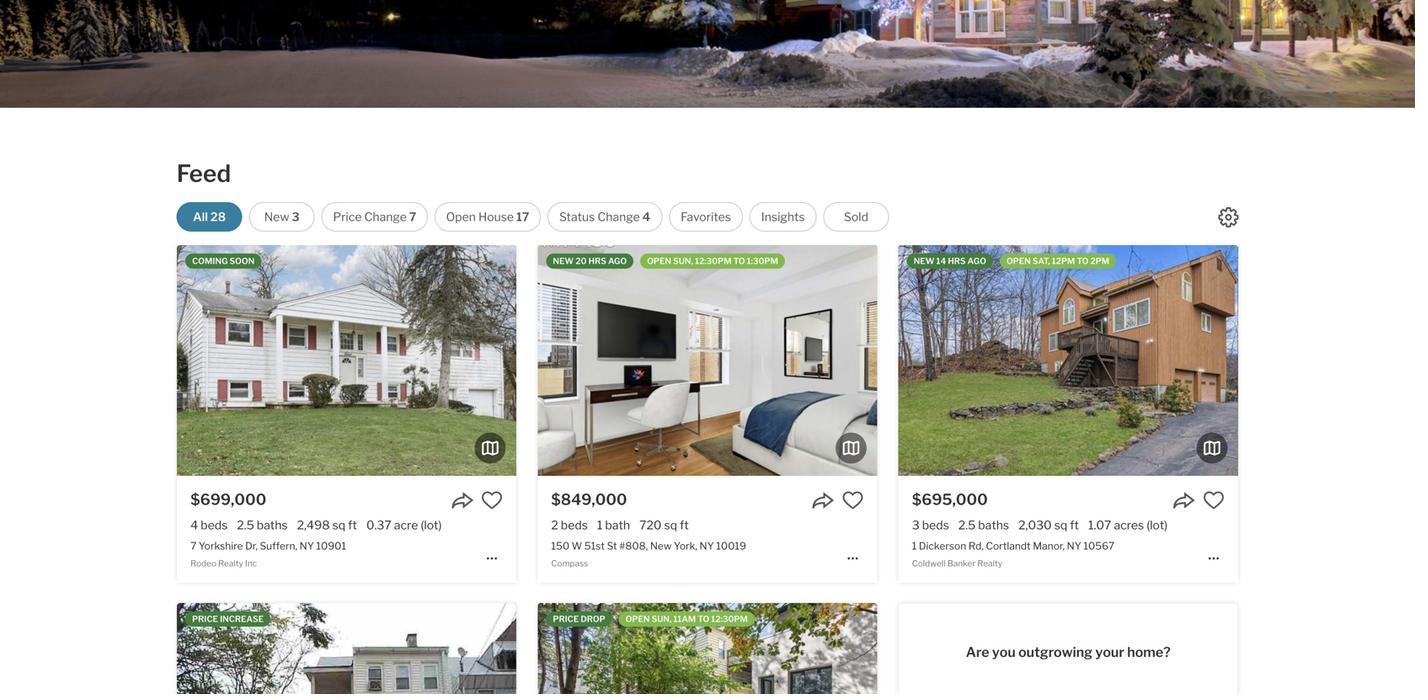 Task type: locate. For each thing, give the bounding box(es) containing it.
acres
[[1114, 518, 1144, 532]]

ny left 10567
[[1067, 540, 1081, 552]]

1 left bath
[[597, 518, 603, 532]]

2 favorite button image from the left
[[1203, 489, 1225, 511]]

photo of 7 yorkshire dr, suffern, ny 10901 image
[[177, 245, 517, 476], [516, 245, 856, 476]]

7 left the open on the left
[[409, 210, 416, 224]]

hrs right 20
[[589, 256, 606, 266]]

ago right 14
[[968, 256, 986, 266]]

0 horizontal spatial baths
[[257, 518, 288, 532]]

0 horizontal spatial (lot)
[[421, 518, 442, 532]]

open sun, 12:30pm to 1:30pm
[[647, 256, 778, 266]]

14
[[936, 256, 946, 266]]

realty
[[218, 558, 243, 568], [977, 558, 1003, 568]]

1 horizontal spatial ago
[[968, 256, 986, 266]]

1 horizontal spatial 1
[[912, 540, 917, 552]]

price left the increase
[[192, 614, 218, 624]]

ft for $849,000
[[680, 518, 689, 532]]

(lot)
[[421, 518, 442, 532], [1147, 518, 1168, 532]]

150
[[551, 540, 570, 552]]

sq right 720
[[664, 518, 677, 532]]

2 2.5 from the left
[[958, 518, 976, 532]]

ago for $849,000
[[608, 256, 627, 266]]

new for $695,000
[[914, 256, 935, 266]]

2 photo of 150 w 51st st #808, new york, ny 10019 image from the left
[[877, 245, 1217, 476]]

open house 17
[[446, 210, 529, 224]]

1 vertical spatial 7
[[190, 540, 197, 552]]

28
[[210, 210, 226, 224]]

ft left '0.37'
[[348, 518, 357, 532]]

0 horizontal spatial favorite button checkbox
[[842, 489, 864, 511]]

open sun, 11am to 12:30pm
[[626, 614, 748, 624]]

ny right "york,"
[[700, 540, 714, 552]]

3 left the price
[[292, 210, 300, 224]]

4 left favorites
[[642, 210, 650, 224]]

3 up dickerson
[[912, 518, 920, 532]]

0 horizontal spatial ago
[[608, 256, 627, 266]]

7 up rodeo
[[190, 540, 197, 552]]

open left sat,
[[1007, 256, 1031, 266]]

sq for $849,000
[[664, 518, 677, 532]]

1 ft from the left
[[348, 518, 357, 532]]

2.5 baths for $699,000
[[237, 518, 288, 532]]

new left 14
[[914, 256, 935, 266]]

realty down yorkshire
[[218, 558, 243, 568]]

hrs right 14
[[948, 256, 966, 266]]

drop
[[581, 614, 605, 624]]

0 vertical spatial 12:30pm
[[695, 256, 732, 266]]

20
[[576, 256, 587, 266]]

2 ago from the left
[[968, 256, 986, 266]]

new down 720 sq ft
[[650, 540, 672, 552]]

720 sq ft
[[639, 518, 689, 532]]

1 2.5 baths from the left
[[237, 518, 288, 532]]

0 horizontal spatial 1
[[597, 518, 603, 532]]

sq up manor,
[[1054, 518, 1068, 532]]

1 horizontal spatial hrs
[[948, 256, 966, 266]]

1 photo of 150 w 51st st #808, new york, ny 10019 image from the left
[[538, 245, 877, 476]]

banker
[[948, 558, 976, 568]]

2,498
[[297, 518, 330, 532]]

0 horizontal spatial 7
[[190, 540, 197, 552]]

price for price drop
[[553, 614, 579, 624]]

1 vertical spatial 3
[[912, 518, 920, 532]]

hrs
[[589, 256, 606, 266], [948, 256, 966, 266]]

favorite button checkbox
[[842, 489, 864, 511], [1203, 489, 1225, 511]]

ago for $695,000
[[968, 256, 986, 266]]

2 photo of 84 meserole ave unit duplex, brooklyn, ny 11222 image from the left
[[877, 603, 1217, 694]]

1 up coldwell
[[912, 540, 917, 552]]

2.5 up rd,
[[958, 518, 976, 532]]

price increase
[[192, 614, 264, 624]]

1 sq from the left
[[332, 518, 345, 532]]

2 new from the left
[[914, 256, 935, 266]]

1 2.5 from the left
[[237, 518, 254, 532]]

3 beds
[[912, 518, 949, 532]]

2 horizontal spatial sq
[[1054, 518, 1068, 532]]

0 horizontal spatial sun,
[[652, 614, 672, 624]]

change inside option
[[598, 210, 640, 224]]

4 up rodeo
[[190, 518, 198, 532]]

2.5 up dr,
[[237, 518, 254, 532]]

Sold radio
[[823, 202, 889, 232]]

2 change from the left
[[598, 210, 640, 224]]

sun, down favorites
[[673, 256, 693, 266]]

1 horizontal spatial baths
[[978, 518, 1009, 532]]

1 horizontal spatial ny
[[700, 540, 714, 552]]

new 3
[[264, 210, 300, 224]]

1 horizontal spatial ft
[[680, 518, 689, 532]]

0 vertical spatial 7
[[409, 210, 416, 224]]

1 horizontal spatial realty
[[977, 558, 1003, 568]]

0 horizontal spatial hrs
[[589, 256, 606, 266]]

your
[[1096, 644, 1125, 660]]

0 vertical spatial 3
[[292, 210, 300, 224]]

1 horizontal spatial favorite button image
[[1203, 489, 1225, 511]]

12:30pm right 11am
[[711, 614, 748, 624]]

1 vertical spatial 12:30pm
[[711, 614, 748, 624]]

ft left 1.07
[[1070, 518, 1079, 532]]

open for $695,000
[[1007, 256, 1031, 266]]

3 sq from the left
[[1054, 518, 1068, 532]]

2 sq from the left
[[664, 518, 677, 532]]

150 w 51st st #808, new york, ny 10019 compass
[[551, 540, 746, 568]]

2 beds from the left
[[561, 518, 588, 532]]

1 horizontal spatial new
[[914, 256, 935, 266]]

3
[[292, 210, 300, 224], [912, 518, 920, 532]]

soon
[[230, 256, 255, 266]]

ft
[[348, 518, 357, 532], [680, 518, 689, 532], [1070, 518, 1079, 532]]

0 horizontal spatial 2.5
[[237, 518, 254, 532]]

Status Change radio
[[547, 202, 662, 232]]

2.5 baths up rd,
[[958, 518, 1009, 532]]

to left 1:30pm
[[733, 256, 745, 266]]

1 horizontal spatial (lot)
[[1147, 518, 1168, 532]]

1 horizontal spatial 2.5 baths
[[958, 518, 1009, 532]]

1 baths from the left
[[257, 518, 288, 532]]

All radio
[[177, 202, 242, 232]]

0 horizontal spatial ny
[[300, 540, 314, 552]]

photo of 112 storms ave, jersey city, nj 07306 image
[[177, 603, 517, 694]]

2 price from the left
[[553, 614, 579, 624]]

ago right 20
[[608, 256, 627, 266]]

3 ft from the left
[[1070, 518, 1079, 532]]

(lot) right acres
[[1147, 518, 1168, 532]]

2.5 for $699,000
[[237, 518, 254, 532]]

photo of 150 w 51st st #808, new york, ny 10019 image
[[538, 245, 877, 476], [877, 245, 1217, 476]]

0 horizontal spatial 4
[[190, 518, 198, 532]]

2 realty from the left
[[977, 558, 1003, 568]]

1
[[597, 518, 603, 532], [912, 540, 917, 552]]

2 baths from the left
[[978, 518, 1009, 532]]

ago
[[608, 256, 627, 266], [968, 256, 986, 266]]

2 hrs from the left
[[948, 256, 966, 266]]

2.5 baths up dr,
[[237, 518, 288, 532]]

0 horizontal spatial ft
[[348, 518, 357, 532]]

1 horizontal spatial new
[[650, 540, 672, 552]]

open for $849,000
[[647, 256, 671, 266]]

1 hrs from the left
[[589, 256, 606, 266]]

open right drop
[[626, 614, 650, 624]]

favorite button image
[[481, 489, 503, 511], [1203, 489, 1225, 511]]

ft for $695,000
[[1070, 518, 1079, 532]]

1 realty from the left
[[218, 558, 243, 568]]

12:30pm
[[695, 256, 732, 266], [711, 614, 748, 624]]

status change 4
[[559, 210, 650, 224]]

baths
[[257, 518, 288, 532], [978, 518, 1009, 532]]

1 vertical spatial new
[[650, 540, 672, 552]]

2.5
[[237, 518, 254, 532], [958, 518, 976, 532]]

realty down rd,
[[977, 558, 1003, 568]]

inc
[[245, 558, 257, 568]]

baths up 'cortlandt'
[[978, 518, 1009, 532]]

4
[[642, 210, 650, 224], [190, 518, 198, 532]]

option group
[[177, 202, 889, 232]]

1 horizontal spatial to
[[733, 256, 745, 266]]

0 horizontal spatial new
[[553, 256, 574, 266]]

ny
[[300, 540, 314, 552], [700, 540, 714, 552], [1067, 540, 1081, 552]]

change for 4
[[598, 210, 640, 224]]

all 28
[[193, 210, 226, 224]]

Insights radio
[[750, 202, 817, 232]]

w
[[572, 540, 582, 552]]

0 horizontal spatial 2.5 baths
[[237, 518, 288, 532]]

0.37 acre (lot)
[[366, 518, 442, 532]]

1 horizontal spatial beds
[[561, 518, 588, 532]]

1 horizontal spatial favorite button checkbox
[[1203, 489, 1225, 511]]

1 favorite button checkbox from the left
[[842, 489, 864, 511]]

4 inside status change option
[[642, 210, 650, 224]]

favorites
[[681, 210, 731, 224]]

1 horizontal spatial price
[[553, 614, 579, 624]]

1 horizontal spatial sun,
[[673, 256, 693, 266]]

0 vertical spatial 4
[[642, 210, 650, 224]]

17
[[516, 210, 529, 224]]

1:30pm
[[747, 256, 778, 266]]

Price Change radio
[[321, 202, 428, 232]]

2 horizontal spatial to
[[1077, 256, 1089, 266]]

0 horizontal spatial price
[[192, 614, 218, 624]]

1 horizontal spatial change
[[598, 210, 640, 224]]

1 horizontal spatial 7
[[409, 210, 416, 224]]

open
[[647, 256, 671, 266], [1007, 256, 1031, 266], [626, 614, 650, 624]]

yorkshire
[[199, 540, 243, 552]]

favorite button checkbox
[[481, 489, 503, 511]]

1 (lot) from the left
[[421, 518, 442, 532]]

acre
[[394, 518, 418, 532]]

to left 2pm at right
[[1077, 256, 1089, 266]]

2.5 for $695,000
[[958, 518, 976, 532]]

1 horizontal spatial sq
[[664, 518, 677, 532]]

7
[[409, 210, 416, 224], [190, 540, 197, 552]]

1 price from the left
[[192, 614, 218, 624]]

photo of 1 dickerson rd, cortlandt manor, ny 10567 image
[[899, 245, 1238, 476], [1238, 245, 1415, 476]]

baths up the suffern, at the left of page
[[257, 518, 288, 532]]

0 horizontal spatial change
[[364, 210, 407, 224]]

12:30pm down favorites radio
[[695, 256, 732, 266]]

sun,
[[673, 256, 693, 266], [652, 614, 672, 624]]

new
[[264, 210, 289, 224], [650, 540, 672, 552]]

2 2.5 baths from the left
[[958, 518, 1009, 532]]

0 horizontal spatial new
[[264, 210, 289, 224]]

1 vertical spatial 1
[[912, 540, 917, 552]]

beds up yorkshire
[[201, 518, 228, 532]]

price for price increase
[[192, 614, 218, 624]]

3 beds from the left
[[922, 518, 949, 532]]

1 inside 1 dickerson rd, cortlandt manor, ny 10567 coldwell banker realty
[[912, 540, 917, 552]]

1 change from the left
[[364, 210, 407, 224]]

sun, left 11am
[[652, 614, 672, 624]]

change right the price
[[364, 210, 407, 224]]

open
[[446, 210, 476, 224]]

beds right 2
[[561, 518, 588, 532]]

0 vertical spatial new
[[264, 210, 289, 224]]

(lot) for $695,000
[[1147, 518, 1168, 532]]

sq
[[332, 518, 345, 532], [664, 518, 677, 532], [1054, 518, 1068, 532]]

(lot) right acre
[[421, 518, 442, 532]]

1 vertical spatial sun,
[[652, 614, 672, 624]]

price
[[333, 210, 362, 224]]

2.5 baths for $695,000
[[958, 518, 1009, 532]]

home?
[[1127, 644, 1171, 660]]

ny down 2,498
[[300, 540, 314, 552]]

2 ny from the left
[[700, 540, 714, 552]]

7 yorkshire dr, suffern, ny 10901 rodeo realty inc
[[190, 540, 346, 568]]

2 ft from the left
[[680, 518, 689, 532]]

new 14 hrs ago
[[914, 256, 986, 266]]

1 beds from the left
[[201, 518, 228, 532]]

change inside radio
[[364, 210, 407, 224]]

change
[[364, 210, 407, 224], [598, 210, 640, 224]]

new left 20
[[553, 256, 574, 266]]

1 ny from the left
[[300, 540, 314, 552]]

2,030
[[1019, 518, 1052, 532]]

1 photo of 1 dickerson rd, cortlandt manor, ny 10567 image from the left
[[899, 245, 1238, 476]]

change right 'status' on the top left of the page
[[598, 210, 640, 224]]

12pm
[[1052, 256, 1075, 266]]

photo of 84 meserole ave unit duplex, brooklyn, ny 11222 image
[[538, 603, 877, 694], [877, 603, 1217, 694]]

feed
[[177, 159, 231, 188]]

0 horizontal spatial realty
[[218, 558, 243, 568]]

open down favorites radio
[[647, 256, 671, 266]]

720
[[639, 518, 662, 532]]

10567
[[1084, 540, 1115, 552]]

0 horizontal spatial sq
[[332, 518, 345, 532]]

2 (lot) from the left
[[1147, 518, 1168, 532]]

1 ago from the left
[[608, 256, 627, 266]]

suffern,
[[260, 540, 297, 552]]

sq up 10901
[[332, 518, 345, 532]]

0 vertical spatial 1
[[597, 518, 603, 532]]

to
[[733, 256, 745, 266], [1077, 256, 1089, 266], [698, 614, 709, 624]]

favorite button image for $699,000
[[481, 489, 503, 511]]

new 20 hrs ago
[[553, 256, 627, 266]]

coming soon
[[192, 256, 255, 266]]

price left drop
[[553, 614, 579, 624]]

1 new from the left
[[553, 256, 574, 266]]

beds for $699,000
[[201, 518, 228, 532]]

price drop
[[553, 614, 605, 624]]

3 ny from the left
[[1067, 540, 1081, 552]]

0 horizontal spatial 3
[[292, 210, 300, 224]]

1 horizontal spatial 2.5
[[958, 518, 976, 532]]

ft up "york,"
[[680, 518, 689, 532]]

2 photo of 1 dickerson rd, cortlandt manor, ny 10567 image from the left
[[1238, 245, 1415, 476]]

price
[[192, 614, 218, 624], [553, 614, 579, 624]]

new
[[553, 256, 574, 266], [914, 256, 935, 266]]

hrs for $849,000
[[589, 256, 606, 266]]

1 favorite button image from the left
[[481, 489, 503, 511]]

new inside 150 w 51st st #808, new york, ny 10019 compass
[[650, 540, 672, 552]]

0 horizontal spatial beds
[[201, 518, 228, 532]]

beds
[[201, 518, 228, 532], [561, 518, 588, 532], [922, 518, 949, 532]]

ft for $699,000
[[348, 518, 357, 532]]

beds up dickerson
[[922, 518, 949, 532]]

2 horizontal spatial beds
[[922, 518, 949, 532]]

favorite button image for $695,000
[[1203, 489, 1225, 511]]

2 horizontal spatial ft
[[1070, 518, 1079, 532]]

0 horizontal spatial favorite button image
[[481, 489, 503, 511]]

2 favorite button checkbox from the left
[[1203, 489, 1225, 511]]

to right 11am
[[698, 614, 709, 624]]

house
[[478, 210, 514, 224]]

new right 28
[[264, 210, 289, 224]]

0 vertical spatial sun,
[[673, 256, 693, 266]]

2 horizontal spatial ny
[[1067, 540, 1081, 552]]

1 horizontal spatial 4
[[642, 210, 650, 224]]



Task type: vqa. For each thing, say whether or not it's contained in the screenshot.
Sell within the dropdown button
no



Task type: describe. For each thing, give the bounding box(es) containing it.
51st
[[584, 540, 605, 552]]

are you outgrowing your home?
[[966, 644, 1171, 660]]

york,
[[674, 540, 697, 552]]

1.07
[[1088, 518, 1112, 532]]

sq for $699,000
[[332, 518, 345, 532]]

ny inside 150 w 51st st #808, new york, ny 10019 compass
[[700, 540, 714, 552]]

manor,
[[1033, 540, 1065, 552]]

hrs for $695,000
[[948, 256, 966, 266]]

status
[[559, 210, 595, 224]]

(lot) for $699,000
[[421, 518, 442, 532]]

2,498 sq ft
[[297, 518, 357, 532]]

to for $695,000
[[1077, 256, 1089, 266]]

2pm
[[1090, 256, 1110, 266]]

bath
[[605, 518, 630, 532]]

11am
[[673, 614, 696, 624]]

price change 7
[[333, 210, 416, 224]]

sat,
[[1033, 256, 1050, 266]]

10019
[[716, 540, 746, 552]]

#808,
[[619, 540, 648, 552]]

open sat, 12pm to 2pm
[[1007, 256, 1110, 266]]

$849,000
[[551, 490, 627, 509]]

Favorites radio
[[669, 202, 743, 232]]

ny inside 1 dickerson rd, cortlandt manor, ny 10567 coldwell banker realty
[[1067, 540, 1081, 552]]

cortlandt
[[986, 540, 1031, 552]]

change for 7
[[364, 210, 407, 224]]

2
[[551, 518, 558, 532]]

New radio
[[249, 202, 315, 232]]

are
[[966, 644, 989, 660]]

7 inside 7 yorkshire dr, suffern, ny 10901 rodeo realty inc
[[190, 540, 197, 552]]

Open House radio
[[435, 202, 541, 232]]

2 photo of 7 yorkshire dr, suffern, ny 10901 image from the left
[[516, 245, 856, 476]]

1 horizontal spatial 3
[[912, 518, 920, 532]]

option group containing all
[[177, 202, 889, 232]]

sq for $695,000
[[1054, 518, 1068, 532]]

st
[[607, 540, 617, 552]]

0.37
[[366, 518, 392, 532]]

0 horizontal spatial to
[[698, 614, 709, 624]]

1 for 1 dickerson rd, cortlandt manor, ny 10567 coldwell banker realty
[[912, 540, 917, 552]]

dickerson
[[919, 540, 966, 552]]

new inside option
[[264, 210, 289, 224]]

4 beds
[[190, 518, 228, 532]]

$695,000
[[912, 490, 988, 509]]

you
[[992, 644, 1016, 660]]

realty inside 7 yorkshire dr, suffern, ny 10901 rodeo realty inc
[[218, 558, 243, 568]]

coldwell
[[912, 558, 946, 568]]

1 dickerson rd, cortlandt manor, ny 10567 coldwell banker realty
[[912, 540, 1115, 568]]

favorite button image
[[842, 489, 864, 511]]

favorite button checkbox for $695,000
[[1203, 489, 1225, 511]]

compass
[[551, 558, 588, 568]]

coming
[[192, 256, 228, 266]]

1 photo of 7 yorkshire dr, suffern, ny 10901 image from the left
[[177, 245, 517, 476]]

new for $849,000
[[553, 256, 574, 266]]

beds for $695,000
[[922, 518, 949, 532]]

rd,
[[969, 540, 984, 552]]

dr,
[[245, 540, 258, 552]]

1 vertical spatial 4
[[190, 518, 198, 532]]

sun, for 12:30pm
[[673, 256, 693, 266]]

1 photo of 84 meserole ave unit duplex, brooklyn, ny 11222 image from the left
[[538, 603, 877, 694]]

sold
[[844, 210, 869, 224]]

realty inside 1 dickerson rd, cortlandt manor, ny 10567 coldwell banker realty
[[977, 558, 1003, 568]]

outgrowing
[[1019, 644, 1093, 660]]

ny inside 7 yorkshire dr, suffern, ny 10901 rodeo realty inc
[[300, 540, 314, 552]]

10901
[[316, 540, 346, 552]]

to for $849,000
[[733, 256, 745, 266]]

1.07 acres (lot)
[[1088, 518, 1168, 532]]

2,030 sq ft
[[1019, 518, 1079, 532]]

beds for $849,000
[[561, 518, 588, 532]]

sun, for 11am
[[652, 614, 672, 624]]

$699,000
[[190, 490, 266, 509]]

increase
[[220, 614, 264, 624]]

baths for $695,000
[[978, 518, 1009, 532]]

all
[[193, 210, 208, 224]]

favorite button checkbox for $849,000
[[842, 489, 864, 511]]

7 inside price change radio
[[409, 210, 416, 224]]

3 inside new option
[[292, 210, 300, 224]]

1 for 1 bath
[[597, 518, 603, 532]]

baths for $699,000
[[257, 518, 288, 532]]

rodeo
[[190, 558, 216, 568]]

2 beds
[[551, 518, 588, 532]]

insights
[[761, 210, 805, 224]]

1 bath
[[597, 518, 630, 532]]



